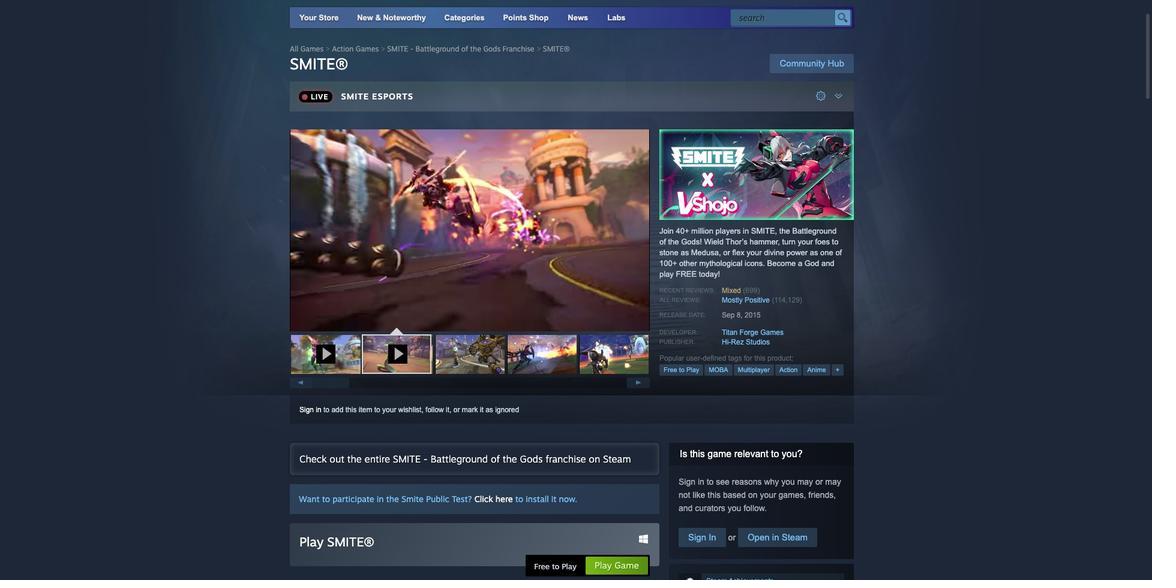 Task type: describe. For each thing, give the bounding box(es) containing it.
in inside "join 40+ million players in smite, the battleground of the gods! wield thor's hammer, turn your foes to stone as medusa, or flex your divine power as one of 100+ other mythological icons. become a god and play free today!"
[[743, 227, 749, 236]]

(114,129)
[[772, 296, 802, 305]]

store
[[319, 13, 339, 22]]

sign for sign in to add this item to your wishlist, follow it, or mark it as ignored
[[299, 406, 314, 415]]

1 vertical spatial smite®
[[290, 54, 348, 73]]

popular
[[660, 355, 684, 363]]

the up turn
[[779, 227, 790, 236]]

rez
[[731, 338, 744, 347]]

news link
[[558, 7, 598, 28]]

all games link
[[290, 44, 324, 53]]

check out the entire smite - battleground of the gods franchise on steam
[[299, 454, 631, 466]]

sep 8, 2015
[[722, 311, 761, 320]]

1 horizontal spatial it
[[551, 494, 557, 505]]

add
[[331, 406, 344, 415]]

smite,
[[751, 227, 777, 236]]

release date:
[[660, 312, 706, 319]]

0 horizontal spatial you
[[728, 504, 741, 514]]

divine
[[764, 248, 784, 257]]

product:
[[768, 355, 794, 363]]

2 vertical spatial smite
[[393, 454, 421, 466]]

check
[[299, 454, 327, 466]]

1 vertical spatial -
[[424, 454, 428, 466]]

entire
[[365, 454, 390, 466]]

2 horizontal spatial games
[[760, 329, 784, 337]]

0 vertical spatial action
[[332, 44, 354, 53]]

news
[[568, 13, 588, 22]]

click
[[475, 494, 493, 505]]

of up click here link
[[491, 454, 500, 466]]

free to play link
[[660, 365, 704, 376]]

the down categories
[[470, 44, 481, 53]]

medusa,
[[691, 248, 721, 257]]

participate
[[333, 494, 374, 505]]

follow
[[426, 406, 444, 415]]

other
[[679, 259, 697, 268]]

flex
[[732, 248, 745, 257]]

0 horizontal spatial gods
[[483, 44, 501, 53]]

40+
[[676, 227, 689, 236]]

click here link
[[475, 494, 513, 505]]

(699)
[[743, 287, 760, 295]]

see
[[716, 478, 730, 487]]

date:
[[689, 312, 706, 319]]

battleground inside "check out the entire smite - battleground of the gods franchise on steam" link
[[431, 454, 488, 466]]

out
[[330, 454, 344, 466]]

relevant
[[734, 449, 769, 460]]

game
[[708, 449, 732, 460]]

1 horizontal spatial gods
[[520, 454, 543, 466]]

become
[[767, 259, 796, 268]]

and inside "join 40+ million players in smite, the battleground of the gods! wield thor's hammer, turn your foes to stone as medusa, or flex your divine power as one of 100+ other mythological icons. become a god and play free today!"
[[821, 259, 835, 268]]

your store link
[[299, 13, 339, 22]]

hi-
[[722, 338, 731, 347]]

franchise
[[546, 454, 586, 466]]

this right is on the right
[[690, 449, 705, 460]]

for
[[744, 355, 752, 363]]

of down categories link
[[461, 44, 468, 53]]

smite
[[401, 494, 424, 505]]

mixed
[[722, 287, 741, 295]]

2 > from the left
[[381, 44, 385, 53]]

to inside 'link'
[[679, 367, 685, 374]]

free
[[676, 270, 697, 279]]

hi-rez studios link
[[722, 338, 770, 347]]

why
[[764, 478, 779, 487]]

free to play inside 'link'
[[664, 367, 699, 374]]

esports
[[372, 91, 413, 101]]

on inside sign in to see reasons why you may or may not like this based on your games, friends, and curators you follow.
[[748, 491, 758, 501]]

all reviews:
[[660, 297, 701, 304]]

1 horizontal spatial games
[[356, 44, 379, 53]]

2 vertical spatial smite®
[[327, 535, 374, 550]]

1 vertical spatial steam
[[782, 533, 808, 543]]

players
[[716, 227, 741, 236]]

user-
[[686, 355, 703, 363]]

power
[[787, 248, 808, 257]]

1 vertical spatial smite
[[341, 91, 369, 101]]

god
[[805, 259, 819, 268]]

join 40+ million players in smite, the battleground of the gods! wield thor's hammer, turn your foes to stone as medusa, or flex your divine power as one of 100+ other mythological icons. become a god and play free today!
[[660, 227, 842, 279]]

developer:
[[660, 329, 698, 336]]

points shop
[[503, 13, 549, 22]]

reviews: for mostly positive (114,129)
[[672, 297, 701, 304]]

the right out at the left bottom of page
[[347, 454, 362, 466]]

your up icons.
[[747, 248, 762, 257]]

open in steam link
[[738, 529, 817, 548]]

mostly
[[722, 296, 743, 305]]

franchise
[[503, 44, 535, 53]]

0 horizontal spatial as
[[486, 406, 493, 415]]

play
[[660, 270, 674, 279]]

it,
[[446, 406, 452, 415]]

a
[[798, 259, 802, 268]]

smite® link
[[543, 44, 570, 53]]

hammer,
[[750, 238, 780, 247]]

points shop link
[[494, 7, 558, 28]]

community
[[780, 58, 825, 68]]

open in steam
[[748, 533, 808, 543]]

want to participate in the smite public test? click here to install it now.
[[299, 494, 577, 505]]

titan
[[722, 329, 738, 337]]

labs link
[[598, 7, 635, 28]]

and inside sign in to see reasons why you may or may not like this based on your games, friends, and curators you follow.
[[679, 504, 693, 514]]

the up the stone
[[668, 238, 679, 247]]

0 vertical spatial you
[[781, 478, 795, 487]]

or inside sign in to see reasons why you may or may not like this based on your games, friends, and curators you follow.
[[816, 478, 823, 487]]

gods!
[[681, 238, 702, 247]]

in right participate
[[377, 494, 384, 505]]

categories link
[[444, 13, 485, 22]]

battleground inside "join 40+ million players in smite, the battleground of the gods! wield thor's hammer, turn your foes to stone as medusa, or flex your divine power as one of 100+ other mythological icons. become a god and play free today!"
[[792, 227, 837, 236]]

or right it,
[[454, 406, 460, 415]]

new & noteworthy link
[[357, 13, 426, 22]]

sign in link
[[299, 406, 321, 415]]

now.
[[559, 494, 577, 505]]

0 vertical spatial steam
[[603, 454, 631, 466]]

noteworthy
[[383, 13, 426, 22]]

100+
[[660, 259, 677, 268]]

0 vertical spatial smite®
[[543, 44, 570, 53]]

mostly positive (114,129)
[[722, 296, 802, 305]]

mixed (699)
[[722, 287, 760, 295]]

live
[[311, 92, 329, 101]]

play inside 'play game' link
[[595, 561, 612, 572]]



Task type: locate. For each thing, give the bounding box(es) containing it.
0 vertical spatial smite
[[387, 44, 408, 53]]

reviews: down recent reviews:
[[672, 297, 701, 304]]

may up games,
[[797, 478, 813, 487]]

free to play
[[664, 367, 699, 374], [534, 562, 577, 572]]

want
[[299, 494, 320, 505]]

1 vertical spatial battleground
[[792, 227, 837, 236]]

may
[[797, 478, 813, 487], [825, 478, 841, 487]]

1 horizontal spatial free
[[664, 367, 677, 374]]

0 horizontal spatial free to play
[[534, 562, 577, 572]]

or left flex
[[723, 248, 730, 257]]

play left game
[[595, 561, 612, 572]]

of down join
[[660, 238, 666, 247]]

follow.
[[744, 504, 767, 514]]

in right open
[[772, 533, 779, 543]]

as up other
[[681, 248, 689, 257]]

may up friends,
[[825, 478, 841, 487]]

game
[[615, 561, 639, 572]]

all games > action games > smite - battleground of the gods franchise > smite®
[[290, 44, 570, 53]]

battleground up test?
[[431, 454, 488, 466]]

sign inside sign in to see reasons why you may or may not like this based on your games, friends, and curators you follow.
[[679, 478, 696, 487]]

1 vertical spatial free to play
[[534, 562, 577, 572]]

play inside free to play 'link'
[[686, 367, 699, 374]]

action
[[332, 44, 354, 53], [779, 367, 798, 374]]

0 horizontal spatial free
[[534, 562, 550, 572]]

0 horizontal spatial all
[[290, 44, 298, 53]]

categories
[[444, 13, 485, 22]]

not
[[679, 491, 690, 501]]

curators
[[695, 504, 725, 514]]

as up god
[[810, 248, 818, 257]]

steam
[[603, 454, 631, 466], [782, 533, 808, 543]]

0 vertical spatial on
[[589, 454, 600, 466]]

of right one
[[836, 248, 842, 257]]

or inside "join 40+ million players in smite, the battleground of the gods! wield thor's hammer, turn your foes to stone as medusa, or flex your divine power as one of 100+ other mythological icons. become a god and play free today!"
[[723, 248, 730, 257]]

and
[[821, 259, 835, 268], [679, 504, 693, 514]]

on up follow. on the bottom of page
[[748, 491, 758, 501]]

check out the entire smite - battleground of the gods franchise on steam link
[[290, 443, 660, 476]]

you
[[781, 478, 795, 487], [728, 504, 741, 514]]

0 vertical spatial all
[[290, 44, 298, 53]]

0 horizontal spatial may
[[797, 478, 813, 487]]

2 vertical spatial battleground
[[431, 454, 488, 466]]

play down "user-"
[[686, 367, 699, 374]]

smite - battleground of the gods franchise link
[[387, 44, 535, 53]]

sign left add at the bottom left of the page
[[299, 406, 314, 415]]

1 vertical spatial you
[[728, 504, 741, 514]]

shop
[[529, 13, 549, 22]]

reviews: down the today! at the right of the page
[[686, 287, 715, 294]]

1 vertical spatial gods
[[520, 454, 543, 466]]

0 vertical spatial sign
[[299, 406, 314, 415]]

in left add at the bottom left of the page
[[316, 406, 321, 415]]

1 horizontal spatial free to play
[[664, 367, 699, 374]]

you down based on the bottom of the page
[[728, 504, 741, 514]]

0 horizontal spatial and
[[679, 504, 693, 514]]

icons.
[[745, 259, 765, 268]]

multiplayer
[[738, 367, 770, 374]]

0 vertical spatial and
[[821, 259, 835, 268]]

- down 'noteworthy'
[[410, 44, 414, 53]]

recent reviews:
[[660, 287, 715, 294]]

0 vertical spatial gods
[[483, 44, 501, 53]]

2 vertical spatial sign
[[688, 533, 706, 543]]

battleground up 'foes'
[[792, 227, 837, 236]]

steam right open
[[782, 533, 808, 543]]

it left now.
[[551, 494, 557, 505]]

your up power
[[798, 238, 813, 247]]

hub
[[828, 58, 844, 68]]

1 horizontal spatial and
[[821, 259, 835, 268]]

1 horizontal spatial action
[[779, 367, 798, 374]]

1 horizontal spatial as
[[681, 248, 689, 257]]

0 horizontal spatial games
[[300, 44, 324, 53]]

1 vertical spatial it
[[551, 494, 557, 505]]

points
[[503, 13, 527, 22]]

test?
[[452, 494, 472, 505]]

one
[[820, 248, 833, 257]]

0 horizontal spatial action
[[332, 44, 354, 53]]

you?
[[782, 449, 803, 460]]

today!
[[699, 270, 720, 279]]

> left smite® link
[[537, 44, 541, 53]]

forge
[[740, 329, 759, 337]]

of
[[461, 44, 468, 53], [660, 238, 666, 247], [836, 248, 842, 257], [491, 454, 500, 466]]

1 horizontal spatial >
[[381, 44, 385, 53]]

sign up not
[[679, 478, 696, 487]]

1 horizontal spatial may
[[825, 478, 841, 487]]

this right add at the bottom left of the page
[[346, 406, 357, 415]]

games down the new
[[356, 44, 379, 53]]

3 > from the left
[[537, 44, 541, 53]]

install
[[526, 494, 549, 505]]

1 may from the left
[[797, 478, 813, 487]]

1 vertical spatial and
[[679, 504, 693, 514]]

in inside sign in to see reasons why you may or may not like this based on your games, friends, and curators you follow.
[[698, 478, 704, 487]]

sign in link
[[679, 529, 726, 548]]

8,
[[737, 311, 743, 320]]

1 vertical spatial all
[[660, 297, 670, 304]]

smite® down participate
[[327, 535, 374, 550]]

smite esports
[[341, 91, 413, 101]]

in
[[743, 227, 749, 236], [316, 406, 321, 415], [698, 478, 704, 487], [377, 494, 384, 505], [772, 533, 779, 543]]

0 horizontal spatial on
[[589, 454, 600, 466]]

battleground
[[416, 44, 459, 53], [792, 227, 837, 236], [431, 454, 488, 466]]

action down product:
[[779, 367, 798, 374]]

0 horizontal spatial it
[[480, 406, 484, 415]]

free inside free to play 'link'
[[664, 367, 677, 374]]

action inside action link
[[779, 367, 798, 374]]

publisher:
[[660, 339, 695, 346]]

this up curators
[[708, 491, 721, 501]]

games up studios
[[760, 329, 784, 337]]

community hub
[[780, 58, 844, 68]]

it right mark
[[480, 406, 484, 415]]

your
[[299, 13, 317, 22]]

studios
[[746, 338, 770, 347]]

2 horizontal spatial as
[[810, 248, 818, 257]]

battleground down categories link
[[416, 44, 459, 53]]

anime
[[807, 367, 826, 374]]

this
[[754, 355, 766, 363], [346, 406, 357, 415], [690, 449, 705, 460], [708, 491, 721, 501]]

reviews: for mixed (699)
[[686, 287, 715, 294]]

titan forge games link
[[722, 329, 784, 337]]

2 may from the left
[[825, 478, 841, 487]]

0 horizontal spatial -
[[410, 44, 414, 53]]

new
[[357, 13, 373, 22]]

this inside sign in to see reasons why you may or may not like this based on your games, friends, and curators you follow.
[[708, 491, 721, 501]]

this right for
[[754, 355, 766, 363]]

1 horizontal spatial you
[[781, 478, 795, 487]]

sign for sign in
[[688, 533, 706, 543]]

smite® down shop
[[543, 44, 570, 53]]

in for sign in to add this item to your wishlist, follow it, or mark it as ignored
[[316, 406, 321, 415]]

> right all games link
[[326, 44, 330, 53]]

to inside sign in to see reasons why you may or may not like this based on your games, friends, and curators you follow.
[[707, 478, 714, 487]]

smite right entire
[[393, 454, 421, 466]]

1 horizontal spatial steam
[[782, 533, 808, 543]]

gods
[[483, 44, 501, 53], [520, 454, 543, 466]]

or right in
[[726, 534, 738, 543]]

million
[[691, 227, 714, 236]]

to inside "join 40+ million players in smite, the battleground of the gods! wield thor's hammer, turn your foes to stone as medusa, or flex your divine power as one of 100+ other mythological icons. become a god and play free today!"
[[832, 238, 839, 247]]

&
[[375, 13, 381, 22]]

1 vertical spatial action
[[779, 367, 798, 374]]

the left smite
[[386, 494, 399, 505]]

anime link
[[803, 365, 830, 376]]

all
[[290, 44, 298, 53], [660, 297, 670, 304]]

0 vertical spatial free to play
[[664, 367, 699, 374]]

as left ignored
[[486, 406, 493, 415]]

hi-rez studios
[[722, 338, 770, 347]]

all for all reviews:
[[660, 297, 670, 304]]

labs
[[607, 13, 626, 22]]

1 vertical spatial reviews:
[[672, 297, 701, 304]]

play game
[[595, 561, 639, 572]]

in for sign in to see reasons why you may or may not like this based on your games, friends, and curators you follow.
[[698, 478, 704, 487]]

your inside sign in to see reasons why you may or may not like this based on your games, friends, and curators you follow.
[[760, 491, 776, 501]]

stone
[[660, 248, 679, 257]]

0 vertical spatial reviews:
[[686, 287, 715, 294]]

games,
[[779, 491, 806, 501]]

search search field
[[739, 10, 832, 26]]

1 horizontal spatial all
[[660, 297, 670, 304]]

> right action games link
[[381, 44, 385, 53]]

0 vertical spatial -
[[410, 44, 414, 53]]

action games link
[[332, 44, 379, 53]]

0 vertical spatial it
[[480, 406, 484, 415]]

reviews:
[[686, 287, 715, 294], [672, 297, 701, 304]]

sign
[[299, 406, 314, 415], [679, 478, 696, 487], [688, 533, 706, 543]]

here
[[496, 494, 513, 505]]

multiplayer link
[[734, 365, 774, 376]]

smite® down all games link
[[290, 54, 348, 73]]

friends,
[[809, 491, 836, 501]]

your down why
[[760, 491, 776, 501]]

on right franchise
[[589, 454, 600, 466]]

and down one
[[821, 259, 835, 268]]

is this game relevant to you?
[[680, 449, 803, 460]]

1 vertical spatial free
[[534, 562, 550, 572]]

popular user-defined tags for this product:
[[660, 355, 794, 363]]

your left 'wishlist,'
[[382, 406, 396, 415]]

mark
[[462, 406, 478, 415]]

action down store
[[332, 44, 354, 53]]

+
[[836, 367, 840, 374]]

0 vertical spatial battleground
[[416, 44, 459, 53]]

- up public
[[424, 454, 428, 466]]

smite right live
[[341, 91, 369, 101]]

thor's
[[726, 238, 748, 247]]

in up like
[[698, 478, 704, 487]]

0 horizontal spatial steam
[[603, 454, 631, 466]]

games down your
[[300, 44, 324, 53]]

public
[[426, 494, 449, 505]]

in for open in steam
[[772, 533, 779, 543]]

and down not
[[679, 504, 693, 514]]

it
[[480, 406, 484, 415], [551, 494, 557, 505]]

steam right franchise
[[603, 454, 631, 466]]

you up games,
[[781, 478, 795, 487]]

play
[[686, 367, 699, 374], [299, 535, 324, 550], [595, 561, 612, 572], [562, 562, 577, 572]]

in up thor's
[[743, 227, 749, 236]]

1 vertical spatial on
[[748, 491, 758, 501]]

1 horizontal spatial -
[[424, 454, 428, 466]]

defined
[[703, 355, 726, 363]]

like
[[693, 491, 705, 501]]

2 horizontal spatial >
[[537, 44, 541, 53]]

None search field
[[730, 9, 852, 26]]

the up the here
[[503, 454, 517, 466]]

1 > from the left
[[326, 44, 330, 53]]

as
[[681, 248, 689, 257], [810, 248, 818, 257], [486, 406, 493, 415]]

play left 'play game' link
[[562, 562, 577, 572]]

0 horizontal spatial >
[[326, 44, 330, 53]]

tags
[[728, 355, 742, 363]]

all for all games > action games > smite - battleground of the gods franchise > smite®
[[290, 44, 298, 53]]

play down want
[[299, 535, 324, 550]]

release
[[660, 312, 687, 319]]

sign left in
[[688, 533, 706, 543]]

or
[[723, 248, 730, 257], [454, 406, 460, 415], [816, 478, 823, 487], [726, 534, 738, 543]]

smite down new & noteworthy link
[[387, 44, 408, 53]]

1 horizontal spatial on
[[748, 491, 758, 501]]

sep
[[722, 311, 735, 320]]

moba link
[[705, 365, 733, 376]]

or up friends,
[[816, 478, 823, 487]]

based
[[723, 491, 746, 501]]

sign for sign in to see reasons why you may or may not like this based on your games, friends, and curators you follow.
[[679, 478, 696, 487]]

1 vertical spatial sign
[[679, 478, 696, 487]]

0 vertical spatial free
[[664, 367, 677, 374]]

new & noteworthy
[[357, 13, 426, 22]]

your store
[[299, 13, 339, 22]]

sign in to add this item to your wishlist, follow it, or mark it as ignored
[[299, 406, 519, 415]]



Task type: vqa. For each thing, say whether or not it's contained in the screenshot.
the right the >
yes



